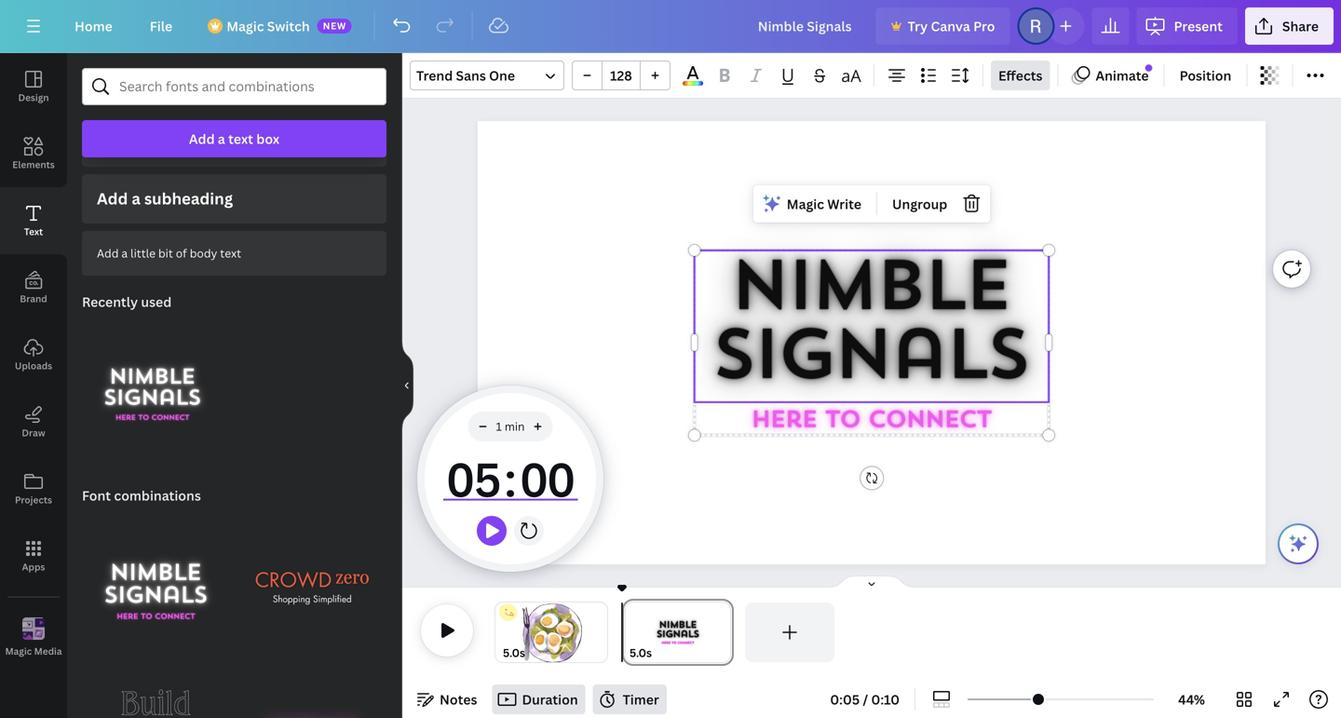Task type: locate. For each thing, give the bounding box(es) containing it.
0 horizontal spatial 5.0s
[[503, 645, 525, 660]]

trimming, start edge slider up duration button
[[495, 603, 509, 662]]

1 vertical spatial add
[[97, 188, 128, 209]]

1 trimming, end edge slider from the left
[[594, 603, 607, 662]]

0 horizontal spatial trimming, end edge slider
[[594, 603, 607, 662]]

magic media
[[5, 645, 62, 657]]

1 horizontal spatial trimming, end edge slider
[[717, 603, 734, 662]]

font
[[82, 486, 111, 504]]

2 horizontal spatial magic
[[787, 195, 824, 213]]

timer containing 05
[[443, 441, 578, 516]]

0 horizontal spatial magic
[[5, 645, 32, 657]]

signals
[[711, 325, 1027, 395]]

trimming, end edge slider
[[594, 603, 607, 662], [717, 603, 734, 662]]

2 vertical spatial a
[[121, 245, 128, 261]]

try canva pro button
[[876, 7, 1010, 45]]

magic inside the magic media button
[[5, 645, 32, 657]]

1 horizontal spatial a
[[132, 188, 141, 209]]

recently used
[[82, 293, 172, 310]]

box
[[256, 130, 279, 148]]

add up subheading
[[189, 130, 215, 148]]

2 vertical spatial add
[[97, 245, 119, 261]]

2 trimming, end edge slider from the left
[[717, 603, 734, 662]]

group
[[572, 61, 671, 90]]

add a text box button
[[82, 120, 386, 157]]

magic for magic switch
[[226, 17, 264, 35]]

add left little
[[97, 245, 119, 261]]

timer button
[[593, 685, 667, 714]]

duration
[[522, 691, 578, 708]]

– – number field
[[608, 67, 634, 84]]

main menu bar
[[0, 0, 1341, 53]]

44%
[[1178, 691, 1205, 708]]

1 horizontal spatial magic
[[226, 17, 264, 35]]

0:05
[[830, 691, 860, 708]]

1 min
[[496, 419, 525, 434]]

2 vertical spatial magic
[[5, 645, 32, 657]]

5.0s up duration button
[[503, 645, 525, 660]]

trimming, start edge slider left page title text field
[[622, 603, 639, 662]]

05 button
[[443, 441, 504, 516]]

trimming, end edge slider right page title text field
[[717, 603, 734, 662]]

a left box
[[218, 130, 225, 148]]

1 5.0s button from the left
[[503, 644, 525, 662]]

trimming, end edge slider left page title text field
[[594, 603, 607, 662]]

0 vertical spatial text
[[228, 130, 253, 148]]

2 horizontal spatial a
[[218, 130, 225, 148]]

Search fonts and combinations search field
[[119, 69, 349, 104]]

a left subheading
[[132, 188, 141, 209]]

1 vertical spatial magic
[[787, 195, 824, 213]]

text
[[228, 130, 253, 148], [220, 245, 241, 261]]

duration button
[[492, 685, 585, 714]]

uploads
[[15, 359, 52, 372]]

effects button
[[991, 61, 1050, 90]]

add a subheading
[[97, 188, 233, 209]]

/
[[863, 691, 868, 708]]

:
[[504, 447, 517, 510]]

text button
[[0, 187, 67, 254]]

magic
[[226, 17, 264, 35], [787, 195, 824, 213], [5, 645, 32, 657]]

magic switch
[[226, 17, 310, 35]]

add a subheading button
[[82, 174, 386, 223]]

new image
[[1145, 65, 1152, 71]]

magic for magic write
[[787, 195, 824, 213]]

text left box
[[228, 130, 253, 148]]

hide pages image
[[827, 575, 916, 590]]

hide image
[[401, 341, 414, 430]]

add left subheading
[[97, 188, 128, 209]]

44% button
[[1161, 685, 1222, 714]]

a
[[218, 130, 225, 148], [132, 188, 141, 209], [121, 245, 128, 261]]

1 horizontal spatial 5.0s
[[630, 645, 652, 660]]

text right body
[[220, 245, 241, 261]]

a left little
[[121, 245, 128, 261]]

2 trimming, start edge slider from the left
[[622, 603, 639, 662]]

5.0s button
[[503, 644, 525, 662], [630, 644, 652, 662]]

5.0s button left page title text field
[[630, 644, 652, 662]]

ungroup button
[[885, 189, 955, 219]]

animate button
[[1066, 61, 1156, 90]]

0 vertical spatial add
[[189, 130, 215, 148]]

pro
[[973, 17, 995, 35]]

home link
[[60, 7, 127, 45]]

1 vertical spatial text
[[220, 245, 241, 261]]

5.0s button up duration button
[[503, 644, 525, 662]]

timer
[[443, 441, 578, 516]]

0:10
[[871, 691, 900, 708]]

magic left switch at the left of the page
[[226, 17, 264, 35]]

5.0s left page title text field
[[630, 645, 652, 660]]

0 horizontal spatial a
[[121, 245, 128, 261]]

add for add a text box
[[189, 130, 215, 148]]

magic inside magic write button
[[787, 195, 824, 213]]

subheading
[[144, 188, 233, 209]]

home
[[75, 17, 112, 35]]

recently
[[82, 293, 138, 310]]

media
[[34, 645, 62, 657]]

trimming, start edge slider
[[495, 603, 509, 662], [622, 603, 639, 662]]

side panel tab list
[[0, 53, 67, 671]]

magic media button
[[0, 604, 67, 671]]

1 horizontal spatial 5.0s button
[[630, 644, 652, 662]]

1 horizontal spatial trimming, start edge slider
[[622, 603, 639, 662]]

file
[[150, 17, 172, 35]]

Page title text field
[[660, 644, 667, 662]]

Design title text field
[[743, 7, 869, 45]]

add a little bit of body text button
[[82, 231, 386, 275]]

0 horizontal spatial 5.0s button
[[503, 644, 525, 662]]

0 vertical spatial magic
[[226, 17, 264, 35]]

0 vertical spatial a
[[218, 130, 225, 148]]

1 vertical spatial a
[[132, 188, 141, 209]]

design button
[[0, 53, 67, 120]]

try canva pro
[[908, 17, 995, 35]]

magic left write
[[787, 195, 824, 213]]

add a text box
[[189, 130, 279, 148]]

draw
[[22, 427, 45, 439]]

5.0s
[[503, 645, 525, 660], [630, 645, 652, 660]]

magic left media
[[5, 645, 32, 657]]

0 horizontal spatial trimming, start edge slider
[[495, 603, 509, 662]]

add
[[189, 130, 215, 148], [97, 188, 128, 209], [97, 245, 119, 261]]

magic inside main menu bar
[[226, 17, 264, 35]]



Task type: describe. For each thing, give the bounding box(es) containing it.
2 5.0s button from the left
[[630, 644, 652, 662]]

magic write button
[[757, 189, 869, 219]]

text
[[24, 225, 43, 238]]

combinations
[[114, 486, 201, 504]]

position
[[1180, 67, 1231, 84]]

magic for magic media
[[5, 645, 32, 657]]

new
[[323, 20, 346, 32]]

animate
[[1096, 67, 1149, 84]]

write
[[827, 195, 862, 213]]

2 5.0s from the left
[[630, 645, 652, 660]]

elements button
[[0, 120, 67, 187]]

present
[[1174, 17, 1223, 35]]

trimming, end edge slider for first the trimming, start edge slider
[[594, 603, 607, 662]]

position button
[[1172, 61, 1239, 90]]

little
[[130, 245, 156, 261]]

connect
[[868, 410, 991, 433]]

canva assistant image
[[1287, 533, 1309, 555]]

apps
[[22, 561, 45, 573]]

design
[[18, 91, 49, 104]]

trend sans one
[[416, 67, 515, 84]]

draw button
[[0, 388, 67, 455]]

timer
[[623, 691, 659, 708]]

switch
[[267, 17, 310, 35]]

nimble signals
[[711, 257, 1027, 395]]

trimming, end edge slider for first the trimming, start edge slider from right
[[717, 603, 734, 662]]

file button
[[135, 7, 187, 45]]

notes
[[440, 691, 477, 708]]

05 : 00
[[446, 447, 574, 510]]

a for subheading
[[132, 188, 141, 209]]

projects
[[15, 494, 52, 506]]

00 button
[[517, 441, 578, 516]]

one
[[489, 67, 515, 84]]

font combinations
[[82, 486, 201, 504]]

effects
[[998, 67, 1043, 84]]

share
[[1282, 17, 1319, 35]]

notes button
[[410, 685, 485, 714]]

min
[[505, 419, 525, 434]]

0:05 / 0:10
[[830, 691, 900, 708]]

uploads button
[[0, 321, 67, 388]]

elements
[[12, 158, 55, 171]]

try
[[908, 17, 928, 35]]

1
[[496, 419, 502, 434]]

projects button
[[0, 455, 67, 522]]

1 trimming, start edge slider from the left
[[495, 603, 509, 662]]

a for text
[[218, 130, 225, 148]]

here
[[751, 410, 817, 433]]

body
[[190, 245, 217, 261]]

1 5.0s from the left
[[503, 645, 525, 660]]

ungroup
[[892, 195, 947, 213]]

color range image
[[683, 81, 703, 86]]

add for add a subheading
[[97, 188, 128, 209]]

to
[[825, 410, 860, 433]]

brand button
[[0, 254, 67, 321]]

magic write
[[787, 195, 862, 213]]

a for little
[[121, 245, 128, 261]]

canva
[[931, 17, 970, 35]]

trend
[[416, 67, 453, 84]]

nimble
[[729, 257, 1009, 326]]

add for add a little bit of body text
[[97, 245, 119, 261]]

here to connect
[[751, 410, 991, 433]]

trend sans one button
[[410, 61, 564, 90]]

add a little bit of body text
[[97, 245, 241, 261]]

bit
[[158, 245, 173, 261]]

present button
[[1137, 7, 1238, 45]]

sans
[[456, 67, 486, 84]]

of
[[176, 245, 187, 261]]

brand
[[20, 292, 47, 305]]

used
[[141, 293, 172, 310]]

share button
[[1245, 7, 1334, 45]]

05
[[446, 447, 500, 510]]

00
[[519, 447, 574, 510]]

apps button
[[0, 522, 67, 590]]



Task type: vqa. For each thing, say whether or not it's contained in the screenshot.
Start
no



